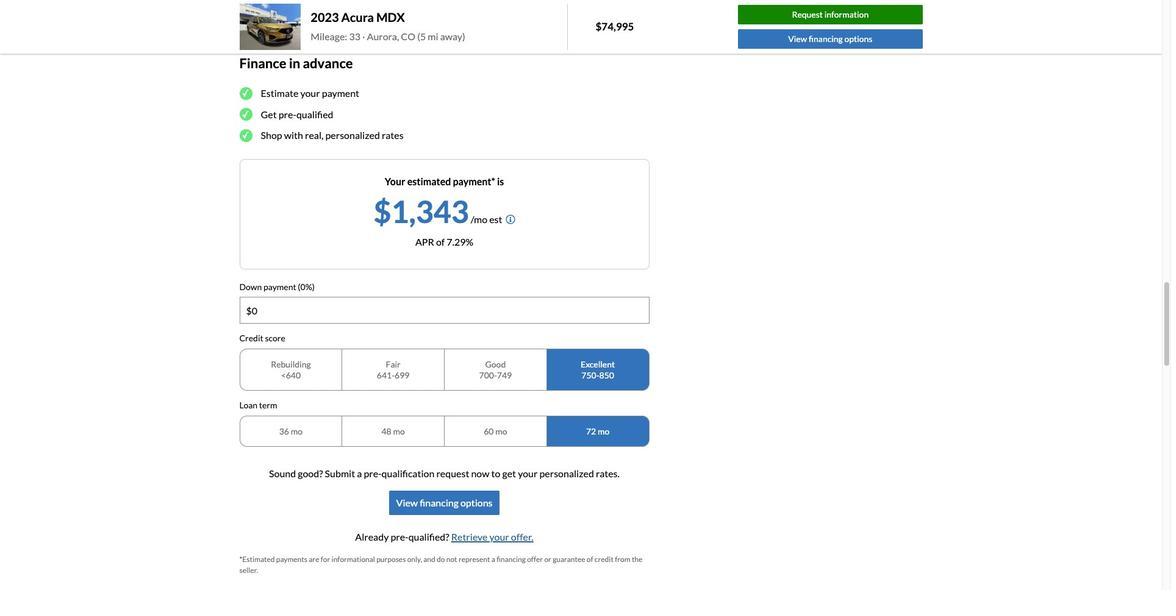 Task type: locate. For each thing, give the bounding box(es) containing it.
1 vertical spatial view financing options button
[[389, 492, 500, 516]]

1 vertical spatial your
[[518, 468, 538, 480]]

your right 'get'
[[518, 468, 538, 480]]

3 mo from the left
[[496, 427, 507, 437]]

2 mo from the left
[[393, 427, 405, 437]]

do
[[437, 556, 445, 565]]

view financing options button down sound good? submit a pre-qualification request now to get your personalized rates.
[[389, 492, 500, 516]]

$74,995
[[596, 20, 634, 33]]

1 horizontal spatial view financing options button
[[739, 29, 923, 49]]

view down qualification
[[396, 498, 418, 509]]

1 horizontal spatial options
[[845, 34, 873, 44]]

265 days on cargurus · 4 saves
[[279, 11, 411, 22]]

/mo
[[471, 213, 488, 225]]

view financing options button down "request information" button
[[739, 29, 923, 49]]

estimate your payment
[[261, 87, 360, 99]]

1 horizontal spatial your
[[490, 532, 509, 543]]

0 vertical spatial your
[[301, 87, 320, 99]]

0 horizontal spatial view financing options
[[396, 498, 493, 509]]

0 horizontal spatial pre-
[[279, 108, 297, 120]]

0 vertical spatial ·
[[375, 11, 378, 22]]

2 vertical spatial pre-
[[391, 532, 409, 543]]

with
[[284, 129, 303, 141]]

get pre-qualified
[[261, 108, 334, 120]]

1 horizontal spatial financing
[[497, 556, 526, 565]]

$1,343 /mo est
[[374, 193, 503, 230]]

1 vertical spatial payment
[[264, 282, 296, 292]]

1 horizontal spatial payment
[[322, 87, 360, 99]]

a right "represent"
[[492, 556, 495, 565]]

1 horizontal spatial view financing options
[[789, 34, 873, 44]]

options down 'now'
[[461, 498, 493, 509]]

qualified?
[[409, 532, 450, 543]]

view financing options down sound good? submit a pre-qualification request now to get your personalized rates.
[[396, 498, 493, 509]]

personalized left rates.
[[540, 468, 594, 480]]

in
[[289, 55, 300, 71]]

0 vertical spatial personalized
[[326, 129, 380, 141]]

2 vertical spatial financing
[[497, 556, 526, 565]]

personalized right real,
[[326, 129, 380, 141]]

of inside *estimated payments are for informational purposes only, and do not represent a financing offer or guarantee of credit from the seller.
[[587, 556, 594, 565]]

1 horizontal spatial ·
[[375, 11, 378, 22]]

of left credit
[[587, 556, 594, 565]]

financing
[[809, 34, 843, 44], [420, 498, 459, 509], [497, 556, 526, 565]]

estimate
[[261, 87, 299, 99]]

1 vertical spatial options
[[461, 498, 493, 509]]

699
[[395, 370, 410, 381]]

get
[[261, 108, 277, 120]]

to
[[492, 468, 501, 480]]

your up qualified
[[301, 87, 320, 99]]

0 vertical spatial pre-
[[279, 108, 297, 120]]

request information button
[[739, 5, 923, 24]]

1 horizontal spatial personalized
[[540, 468, 594, 480]]

72
[[587, 427, 596, 437]]

850
[[600, 370, 615, 381]]

loan term
[[240, 400, 277, 411]]

pre-
[[279, 108, 297, 120], [364, 468, 382, 480], [391, 532, 409, 543]]

265 days at this dealership image
[[240, 0, 269, 22], [244, 0, 264, 17]]

rates
[[382, 129, 404, 141]]

excellent
[[581, 360, 615, 370]]

0 horizontal spatial options
[[461, 498, 493, 509]]

· left 4
[[375, 11, 378, 22]]

qualified
[[297, 108, 334, 120]]

mo
[[291, 427, 303, 437], [393, 427, 405, 437], [496, 427, 507, 437], [598, 427, 610, 437]]

of
[[436, 236, 445, 247], [587, 556, 594, 565]]

· right 33
[[363, 30, 365, 42]]

credit
[[595, 556, 614, 565]]

0 horizontal spatial payment
[[264, 282, 296, 292]]

1 vertical spatial view
[[396, 498, 418, 509]]

sound good? submit a pre-qualification request now to get your personalized rates.
[[269, 468, 620, 480]]

1 horizontal spatial a
[[492, 556, 495, 565]]

0 horizontal spatial view financing options button
[[389, 492, 500, 516]]

0 horizontal spatial view
[[396, 498, 418, 509]]

rebuilding <640
[[271, 360, 311, 381]]

pre- right the submit
[[364, 468, 382, 480]]

info circle image
[[506, 215, 515, 224]]

seller.
[[240, 567, 258, 576]]

your left offer.
[[490, 532, 509, 543]]

not
[[447, 556, 457, 565]]

rebuilding
[[271, 360, 311, 370]]

0 vertical spatial payment
[[322, 87, 360, 99]]

1 horizontal spatial view
[[789, 34, 808, 44]]

1 vertical spatial a
[[492, 556, 495, 565]]

financing for rightmost view financing options button
[[809, 34, 843, 44]]

view for the bottommost view financing options button
[[396, 498, 418, 509]]

1 horizontal spatial of
[[587, 556, 594, 565]]

0 horizontal spatial a
[[357, 468, 362, 480]]

0 vertical spatial options
[[845, 34, 873, 44]]

mo right the 60
[[496, 427, 507, 437]]

qualification
[[382, 468, 435, 480]]

0 vertical spatial view
[[789, 34, 808, 44]]

offer
[[527, 556, 543, 565]]

financing down "request information" button
[[809, 34, 843, 44]]

your
[[301, 87, 320, 99], [518, 468, 538, 480], [490, 532, 509, 543]]

1 vertical spatial view financing options
[[396, 498, 493, 509]]

finance in advance
[[240, 55, 353, 71]]

already pre-qualified? retrieve your offer.
[[355, 532, 534, 543]]

view financing options
[[789, 34, 873, 44], [396, 498, 493, 509]]

4
[[380, 11, 385, 22]]

loan
[[240, 400, 258, 411]]

mo right 48
[[393, 427, 405, 437]]

2 265 days at this dealership image from the left
[[244, 0, 264, 17]]

0 horizontal spatial ·
[[363, 30, 365, 42]]

a right the submit
[[357, 468, 362, 480]]

options for the bottommost view financing options button
[[461, 498, 493, 509]]

cargurus
[[332, 11, 373, 22]]

mo right 36 on the bottom
[[291, 427, 303, 437]]

641-
[[377, 370, 395, 381]]

·
[[375, 11, 378, 22], [363, 30, 365, 42]]

options for rightmost view financing options button
[[845, 34, 873, 44]]

financing left offer
[[497, 556, 526, 565]]

payment down advance
[[322, 87, 360, 99]]

view for rightmost view financing options button
[[789, 34, 808, 44]]

0 vertical spatial view financing options
[[789, 34, 873, 44]]

0 vertical spatial view financing options button
[[739, 29, 923, 49]]

pre- up purposes
[[391, 532, 409, 543]]

1 mo from the left
[[291, 427, 303, 437]]

2 horizontal spatial financing
[[809, 34, 843, 44]]

2 horizontal spatial pre-
[[391, 532, 409, 543]]

guarantee
[[553, 556, 586, 565]]

0 horizontal spatial of
[[436, 236, 445, 247]]

1 vertical spatial of
[[587, 556, 594, 565]]

shop
[[261, 129, 282, 141]]

estimated
[[407, 175, 451, 187]]

<640
[[281, 370, 301, 381]]

acura
[[341, 10, 374, 24]]

financing down sound good? submit a pre-qualification request now to get your personalized rates.
[[420, 498, 459, 509]]

options down information
[[845, 34, 873, 44]]

4 mo from the left
[[598, 427, 610, 437]]

options
[[845, 34, 873, 44], [461, 498, 493, 509]]

good
[[486, 360, 506, 370]]

2 horizontal spatial your
[[518, 468, 538, 480]]

(0%)
[[298, 282, 315, 292]]

0 vertical spatial a
[[357, 468, 362, 480]]

mo for 36 mo
[[291, 427, 303, 437]]

0 horizontal spatial financing
[[420, 498, 459, 509]]

down
[[240, 282, 262, 292]]

view down request
[[789, 34, 808, 44]]

view
[[789, 34, 808, 44], [396, 498, 418, 509]]

view financing options button
[[739, 29, 923, 49], [389, 492, 500, 516]]

payment left (0%)
[[264, 282, 296, 292]]

mo right 72
[[598, 427, 610, 437]]

of right apr
[[436, 236, 445, 247]]

(5
[[418, 30, 426, 42]]

only,
[[407, 556, 422, 565]]

0 vertical spatial financing
[[809, 34, 843, 44]]

pre- right 'get'
[[279, 108, 297, 120]]

personalized
[[326, 129, 380, 141], [540, 468, 594, 480]]

7.29%
[[447, 236, 474, 247]]

pre- for get
[[279, 108, 297, 120]]

1 vertical spatial financing
[[420, 498, 459, 509]]

view financing options down "request information" button
[[789, 34, 873, 44]]

36
[[279, 427, 289, 437]]

mo for 60 mo
[[496, 427, 507, 437]]

request information
[[792, 9, 869, 20]]

1 vertical spatial ·
[[363, 30, 365, 42]]

1 horizontal spatial pre-
[[364, 468, 382, 480]]

payment
[[322, 87, 360, 99], [264, 282, 296, 292]]

mo for 48 mo
[[393, 427, 405, 437]]

retrieve your offer. link
[[451, 532, 534, 543]]

0 horizontal spatial your
[[301, 87, 320, 99]]

or
[[545, 556, 552, 565]]

a
[[357, 468, 362, 480], [492, 556, 495, 565]]

60 mo
[[484, 427, 507, 437]]



Task type: describe. For each thing, give the bounding box(es) containing it.
submit
[[325, 468, 355, 480]]

away)
[[440, 30, 466, 42]]

265
[[279, 11, 296, 22]]

your
[[385, 175, 406, 187]]

36 mo
[[279, 427, 303, 437]]

2 vertical spatial your
[[490, 532, 509, 543]]

72 mo
[[587, 427, 610, 437]]

retrieve
[[451, 532, 488, 543]]

already
[[355, 532, 389, 543]]

*estimated payments are for informational purposes only, and do not represent a financing offer or guarantee of credit from the seller.
[[240, 556, 643, 576]]

view financing options for rightmost view financing options button
[[789, 34, 873, 44]]

real,
[[305, 129, 324, 141]]

finance
[[240, 55, 287, 71]]

and
[[424, 556, 436, 565]]

saves
[[387, 11, 411, 22]]

1 265 days at this dealership image from the left
[[240, 0, 269, 22]]

financing for the bottommost view financing options button
[[420, 498, 459, 509]]

informational
[[332, 556, 375, 565]]

a inside *estimated payments are for informational purposes only, and do not represent a financing offer or guarantee of credit from the seller.
[[492, 556, 495, 565]]

48
[[382, 427, 392, 437]]

· inside "2023 acura mdx mileage: 33 · aurora, co (5 mi away)"
[[363, 30, 365, 42]]

represent
[[459, 556, 490, 565]]

0 vertical spatial of
[[436, 236, 445, 247]]

information
[[825, 9, 869, 20]]

credit
[[240, 333, 263, 344]]

2023 acura mdx image
[[240, 4, 301, 50]]

for
[[321, 556, 330, 565]]

excellent 750-850
[[581, 360, 615, 381]]

1 vertical spatial personalized
[[540, 468, 594, 480]]

purposes
[[377, 556, 406, 565]]

score
[[265, 333, 285, 344]]

are
[[309, 556, 319, 565]]

60
[[484, 427, 494, 437]]

your estimated payment* is
[[385, 175, 504, 187]]

749
[[497, 370, 512, 381]]

offer.
[[511, 532, 534, 543]]

mo for 72 mo
[[598, 427, 610, 437]]

credit score
[[240, 333, 285, 344]]

request
[[792, 9, 823, 20]]

now
[[471, 468, 490, 480]]

rates.
[[596, 468, 620, 480]]

Down payment (0%) text field
[[240, 298, 649, 324]]

the
[[632, 556, 643, 565]]

payment*
[[453, 175, 496, 187]]

advance
[[303, 55, 353, 71]]

est
[[490, 213, 503, 225]]

apr
[[416, 236, 434, 247]]

1 vertical spatial pre-
[[364, 468, 382, 480]]

on
[[319, 11, 330, 22]]

mi
[[428, 30, 439, 42]]

*estimated
[[240, 556, 275, 565]]

0 horizontal spatial personalized
[[326, 129, 380, 141]]

pre- for already
[[391, 532, 409, 543]]

fair
[[386, 360, 401, 370]]

days
[[297, 11, 317, 22]]

request
[[437, 468, 470, 480]]

33
[[349, 30, 361, 42]]

payments
[[276, 556, 308, 565]]

good 700-749
[[479, 360, 512, 381]]

2023
[[311, 10, 339, 24]]

48 mo
[[382, 427, 405, 437]]

$1,343
[[374, 193, 469, 230]]

good?
[[298, 468, 323, 480]]

term
[[259, 400, 277, 411]]

apr of 7.29%
[[416, 236, 474, 247]]

aurora,
[[367, 30, 399, 42]]

co
[[401, 30, 416, 42]]

financing inside *estimated payments are for informational purposes only, and do not represent a financing offer or guarantee of credit from the seller.
[[497, 556, 526, 565]]

shop with real, personalized rates
[[261, 129, 404, 141]]

get
[[503, 468, 516, 480]]

from
[[615, 556, 631, 565]]

view financing options for the bottommost view financing options button
[[396, 498, 493, 509]]

750-
[[582, 370, 600, 381]]

down payment (0%)
[[240, 282, 315, 292]]

is
[[497, 175, 504, 187]]

sound
[[269, 468, 296, 480]]

2023 acura mdx mileage: 33 · aurora, co (5 mi away)
[[311, 10, 466, 42]]

mdx
[[376, 10, 405, 24]]



Task type: vqa. For each thing, say whether or not it's contained in the screenshot.
700-
yes



